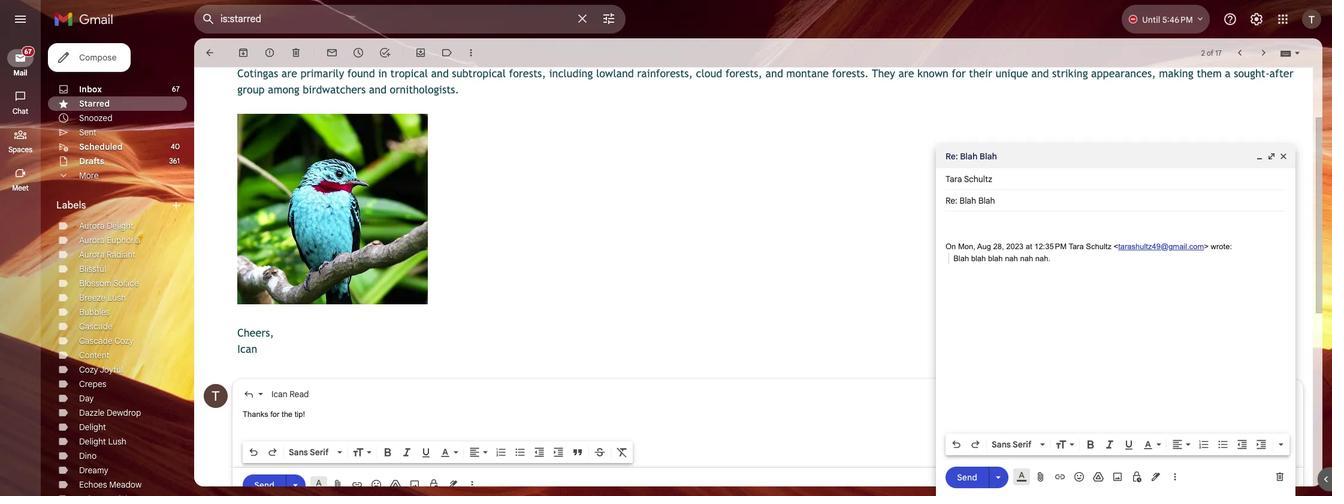 Task type: vqa. For each thing, say whether or not it's contained in the screenshot.
Sans Serif within the "Re: Blah Blah" dialog
yes



Task type: describe. For each thing, give the bounding box(es) containing it.
re: blah blah
[[946, 151, 998, 162]]

euphoria
[[107, 235, 141, 246]]

2 forests, from the left
[[726, 67, 763, 80]]

2023
[[1007, 242, 1024, 251]]

re:
[[946, 151, 958, 162]]

in
[[378, 67, 387, 80]]

older image
[[1258, 47, 1270, 59]]

montane
[[787, 67, 829, 80]]

sans serif inside re: blah blah dialog
[[992, 439, 1032, 450]]

indent more ‪(⌘])‬ image
[[1256, 439, 1268, 451]]

tara inside on mon, aug 28, 2023 at 12:35 pm tara schultz < tarashultz49@gmail.com > wrote: blah blah blah nah nah nah.
[[1069, 242, 1084, 251]]

send button for insert emoji ‪(⌘⇧2)‬ image
[[243, 475, 286, 496]]

spaces heading
[[0, 145, 41, 155]]

re: blah blah dialog
[[936, 144, 1296, 496]]

0 vertical spatial schultz
[[964, 174, 993, 185]]

1 horizontal spatial bulleted list ‪(⌘⇧8)‬ image
[[1218, 439, 1230, 451]]

Search in mail text field
[[221, 13, 568, 25]]

message body text field inside re: blah blah dialog
[[946, 218, 1287, 430]]

thanks
[[243, 410, 268, 419]]

echoes meadow
[[79, 480, 142, 490]]

sent link
[[79, 127, 96, 138]]

rainforests,
[[637, 67, 693, 80]]

sought-
[[1235, 67, 1270, 80]]

minimize image
[[1255, 152, 1265, 161]]

gmail image
[[54, 7, 119, 31]]

add to tasks image
[[379, 47, 391, 59]]

Search in mail search field
[[194, 5, 626, 34]]

quote ‪(⌘⇧9)‬ image
[[572, 447, 584, 459]]

send for send button for insert emoji ‪(⌘⇧2)‬ image
[[254, 480, 274, 491]]

forests.
[[832, 67, 869, 80]]

strikethrough ‪(⌘⇧x)‬ image
[[594, 447, 606, 459]]

mark as unread image
[[326, 47, 338, 59]]

0 vertical spatial cozy
[[114, 336, 134, 347]]

cheers,
[[237, 327, 274, 339]]

of
[[1207, 48, 1214, 57]]

tarashultz49@gmail.com
[[1119, 242, 1205, 251]]

more image
[[465, 47, 477, 59]]

dreamy
[[79, 465, 108, 476]]

1 blah from the left
[[972, 254, 986, 263]]

echoes meadow link
[[79, 480, 142, 490]]

insert link ‪(⌘k)‬ image for insert emoji ‪(⌘⇧2)‬ image
[[351, 479, 363, 491]]

tarashultz49@gmail.com link
[[1119, 242, 1205, 251]]

pop out image
[[1267, 152, 1277, 161]]

1 vertical spatial 67
[[172, 85, 180, 94]]

dazzle dewdrop
[[79, 408, 141, 418]]

aurora for aurora radiant
[[79, 249, 105, 260]]

0 horizontal spatial indent less ‪(⌘[)‬ image
[[534, 447, 546, 459]]

breeze lush
[[79, 293, 126, 303]]

blah up tara schultz
[[980, 151, 998, 162]]

lush for delight lush
[[108, 436, 126, 447]]

2 of 17
[[1202, 48, 1222, 57]]

search in mail image
[[198, 8, 219, 30]]

thanks for the tip!
[[243, 410, 307, 419]]

more formatting options image
[[1276, 439, 1288, 451]]

day
[[79, 393, 94, 404]]

subtropical
[[452, 67, 506, 80]]

the
[[282, 410, 293, 419]]

drafts
[[79, 156, 104, 167]]

lowland
[[596, 67, 634, 80]]

insert link ‪(⌘k)‬ image for insert emoji ‪(⌘⇧2)‬ icon
[[1055, 471, 1067, 483]]

40
[[171, 142, 180, 151]]

chat
[[13, 107, 28, 116]]

close image
[[1279, 152, 1289, 161]]

2 nah from the left
[[1021, 254, 1034, 263]]

formatting options toolbar for insert files using drive image's toggle confidential mode image
[[243, 442, 633, 463]]

for inside cotingas are primarily found in tropical and subtropical forests, including lowland rainforests, cloud forests, and montane forests. they are known for their unique and striking appearances, making them a sought-after group among birdwatchers and ornithologists.
[[952, 67, 966, 80]]

cascade link
[[79, 321, 113, 332]]

starred link
[[79, 98, 110, 109]]

mail heading
[[0, 68, 41, 78]]

cascade cozy link
[[79, 336, 134, 347]]

including
[[549, 67, 593, 80]]

insert files using drive image
[[1093, 471, 1105, 483]]

more button
[[48, 168, 187, 183]]

ornithologists.
[[390, 83, 459, 96]]

dreamy link
[[79, 465, 108, 476]]

day link
[[79, 393, 94, 404]]

joyful
[[100, 365, 123, 375]]

and down in
[[369, 83, 387, 96]]

schultz inside on mon, aug 28, 2023 at 12:35 pm tara schultz < tarashultz49@gmail.com > wrote: blah blah blah nah nah nah.
[[1086, 242, 1112, 251]]

blissful link
[[79, 264, 106, 275]]

advanced search options image
[[597, 7, 621, 31]]

primarily
[[301, 67, 344, 80]]

after
[[1270, 67, 1294, 80]]

them
[[1197, 67, 1222, 80]]

>
[[1205, 242, 1209, 251]]

aurora radiant link
[[79, 249, 135, 260]]

cotingas
[[237, 67, 278, 80]]

1 nah from the left
[[1005, 254, 1018, 263]]

starred
[[79, 98, 110, 109]]

cascade for "cascade" link
[[79, 321, 113, 332]]

image.png image
[[237, 114, 428, 305]]

blah right re:
[[961, 151, 978, 162]]

known
[[918, 67, 949, 80]]

insert signature image for insert files using drive icon toggle confidential mode image
[[1150, 471, 1162, 483]]

inbox link
[[79, 84, 102, 95]]

attach files image for the insert link ‪(⌘k)‬ icon corresponding to insert emoji ‪(⌘⇧2)‬ icon
[[1035, 471, 1047, 483]]

and down the labels 'icon'
[[431, 67, 449, 80]]

delight for delight link at bottom left
[[79, 422, 106, 433]]

361
[[169, 156, 180, 165]]

among
[[268, 83, 300, 96]]

28,
[[994, 242, 1005, 251]]

main menu image
[[13, 12, 28, 26]]

radiant
[[107, 249, 135, 260]]

move to inbox image
[[415, 47, 427, 59]]

nah.
[[1036, 254, 1051, 263]]

1 horizontal spatial bold ‪(⌘b)‬ image
[[1085, 439, 1097, 451]]

insert emoji ‪(⌘⇧2)‬ image
[[371, 479, 382, 491]]

aurora delight link
[[79, 221, 134, 231]]

0 horizontal spatial sans serif option
[[287, 447, 335, 459]]

at
[[1026, 242, 1033, 251]]

cotingas are primarily found in tropical and subtropical forests, including lowland rainforests, cloud forests, and montane forests. they are known for their unique and striking appearances, making them a sought-after group among birdwatchers and ornithologists.
[[237, 67, 1294, 96]]

delight lush
[[79, 436, 126, 447]]

0 horizontal spatial cozy
[[79, 365, 98, 375]]

sent
[[79, 127, 96, 138]]

redo ‪(⌘y)‬ image
[[267, 447, 279, 459]]

making
[[1160, 67, 1194, 80]]

sans serif option inside re: blah blah dialog
[[990, 439, 1038, 451]]

0 vertical spatial tara
[[946, 174, 963, 185]]

spaces
[[8, 145, 32, 154]]

tropical
[[391, 67, 428, 80]]

blossom
[[79, 278, 111, 289]]

delight lush link
[[79, 436, 126, 447]]

dewdrop
[[107, 408, 141, 418]]

breeze
[[79, 293, 106, 303]]

17
[[1216, 48, 1222, 57]]

lush for breeze lush
[[108, 293, 126, 303]]

blah inside on mon, aug 28, 2023 at 12:35 pm tara schultz < tarashultz49@gmail.com > wrote: blah blah blah nah nah nah.
[[954, 254, 970, 263]]

drafts link
[[79, 156, 104, 167]]

inbox
[[79, 84, 102, 95]]

settings image
[[1250, 12, 1264, 26]]

0 vertical spatial delight
[[107, 221, 134, 231]]

compose
[[79, 52, 117, 63]]

send button for insert emoji ‪(⌘⇧2)‬ icon
[[946, 467, 989, 488]]

ican read
[[272, 389, 309, 400]]

scheduled
[[79, 141, 123, 152]]

ican inside cheers, ican
[[237, 343, 257, 356]]

report spam image
[[264, 47, 276, 59]]



Task type: locate. For each thing, give the bounding box(es) containing it.
attach files image
[[1035, 471, 1047, 483], [332, 479, 344, 491]]

ican
[[237, 343, 257, 356], [272, 389, 288, 400]]

1 horizontal spatial ican
[[272, 389, 288, 400]]

1 horizontal spatial indent less ‪(⌘[)‬ image
[[1237, 439, 1249, 451]]

insert signature image inside re: blah blah dialog
[[1150, 471, 1162, 483]]

0 horizontal spatial 67
[[24, 47, 32, 56]]

1 horizontal spatial for
[[952, 67, 966, 80]]

navigation containing mail
[[0, 38, 42, 496]]

send for send button in the re: blah blah dialog
[[958, 472, 978, 483]]

a
[[1226, 67, 1231, 80]]

discard draft ‪(⌘⇧d)‬ image for numbered list ‪(⌘⇧7)‬ icon
[[1282, 479, 1294, 491]]

1 vertical spatial lush
[[108, 436, 126, 447]]

1 horizontal spatial sans serif option
[[990, 439, 1038, 451]]

more send options image for send button in the re: blah blah dialog
[[993, 472, 1005, 484]]

1 horizontal spatial more send options image
[[993, 472, 1005, 484]]

insert link ‪(⌘k)‬ image
[[1055, 471, 1067, 483], [351, 479, 363, 491]]

labels image
[[441, 47, 453, 59]]

cascade down the bubbles link
[[79, 321, 113, 332]]

1 horizontal spatial insert signature image
[[1150, 471, 1162, 483]]

underline ‪(⌘u)‬ image
[[420, 447, 432, 459]]

aurora for aurora euphoria
[[79, 235, 105, 246]]

appearances,
[[1092, 67, 1156, 80]]

type of response image
[[243, 388, 255, 400]]

0 vertical spatial cascade
[[79, 321, 113, 332]]

meet heading
[[0, 183, 41, 193]]

lush down the dewdrop
[[108, 436, 126, 447]]

1 vertical spatial cascade
[[79, 336, 113, 347]]

aug
[[978, 242, 992, 251]]

cascade for cascade cozy
[[79, 336, 113, 347]]

bulleted list ‪(⌘⇧8)‬ image right numbered list ‪(⌘⇧7)‬ icon
[[514, 447, 526, 459]]

toggle confidential mode image down underline ‪(⌘u)‬ image at the bottom
[[428, 479, 440, 491]]

67 up 40
[[172, 85, 180, 94]]

cheers, ican
[[237, 327, 274, 356]]

schultz left '<'
[[1086, 242, 1112, 251]]

snoozed link
[[79, 113, 113, 124]]

message body text field containing on mon, aug 28, 2023 at 12:35 pm tara schultz <
[[946, 218, 1287, 430]]

archive image
[[237, 47, 249, 59]]

1 aurora from the top
[[79, 221, 105, 231]]

insert photo image for insert files using drive image
[[409, 479, 421, 491]]

0 horizontal spatial insert photo image
[[409, 479, 421, 491]]

meadow
[[109, 480, 142, 490]]

1 horizontal spatial tara
[[1069, 242, 1084, 251]]

0 horizontal spatial ican
[[237, 343, 257, 356]]

delete image
[[290, 47, 302, 59]]

0 horizontal spatial insert signature image
[[447, 479, 459, 491]]

cozy up crepes in the left of the page
[[79, 365, 98, 375]]

more
[[79, 170, 99, 181]]

lush
[[108, 293, 126, 303], [108, 436, 126, 447]]

more options image
[[469, 479, 476, 491]]

3 aurora from the top
[[79, 249, 105, 260]]

2 vertical spatial delight
[[79, 436, 106, 447]]

read
[[290, 389, 309, 400]]

crepes link
[[79, 379, 107, 390]]

more send options image
[[993, 472, 1005, 484], [290, 479, 302, 491]]

2 cascade from the top
[[79, 336, 113, 347]]

0 vertical spatial aurora
[[79, 221, 105, 231]]

sans serif option
[[990, 439, 1038, 451], [287, 447, 335, 459]]

1 vertical spatial for
[[271, 410, 280, 419]]

crepes
[[79, 379, 107, 390]]

save to photos image
[[408, 281, 420, 293]]

0 horizontal spatial bulleted list ‪(⌘⇧8)‬ image
[[514, 447, 526, 459]]

clear search image
[[571, 7, 595, 31]]

wrote:
[[1211, 242, 1233, 251]]

0 horizontal spatial schultz
[[964, 174, 993, 185]]

attach files image for the insert link ‪(⌘k)‬ icon related to insert emoji ‪(⌘⇧2)‬ image
[[332, 479, 344, 491]]

2 aurora from the top
[[79, 235, 105, 246]]

more options image
[[1172, 471, 1179, 483]]

insert emoji ‪(⌘⇧2)‬ image
[[1074, 471, 1086, 483]]

1 horizontal spatial forests,
[[726, 67, 763, 80]]

serif
[[1013, 439, 1032, 450], [310, 447, 329, 458]]

found
[[348, 67, 375, 80]]

more send options image for send button for insert emoji ‪(⌘⇧2)‬ image
[[290, 479, 302, 491]]

content
[[79, 350, 109, 361]]

message body text field containing thanks for the tip!
[[243, 409, 1294, 460]]

toggle confidential mode image down underline ‪(⌘u)‬ icon
[[1131, 471, 1143, 483]]

1 horizontal spatial sans serif
[[992, 439, 1032, 450]]

breeze lush link
[[79, 293, 126, 303]]

1 horizontal spatial insert photo image
[[1112, 471, 1124, 483]]

aurora radiant
[[79, 249, 135, 260]]

are
[[282, 67, 297, 80], [899, 67, 915, 80]]

cozy up joyful
[[114, 336, 134, 347]]

delight down dazzle
[[79, 422, 106, 433]]

dino
[[79, 451, 97, 462]]

insert files using drive image
[[390, 479, 402, 491]]

1 vertical spatial delight
[[79, 422, 106, 433]]

cozy
[[114, 336, 134, 347], [79, 365, 98, 375]]

discard draft ‪(⌘⇧d)‬ image
[[1275, 471, 1287, 483], [1282, 479, 1294, 491]]

0 horizontal spatial attach files image
[[332, 479, 344, 491]]

0 vertical spatial ican
[[237, 343, 257, 356]]

numbered list ‪(⌘⇧7)‬ image
[[1198, 439, 1210, 451]]

0 horizontal spatial bold ‪(⌘b)‬ image
[[382, 447, 394, 459]]

bold ‪(⌘b)‬ image left italic ‪(⌘i)‬ image
[[382, 447, 394, 459]]

group
[[237, 83, 265, 96]]

attach files image left insert emoji ‪(⌘⇧2)‬ image
[[332, 479, 344, 491]]

formatting options toolbar up insert files using drive icon
[[946, 434, 1290, 456]]

indent less ‪(⌘[)‬ image inside re: blah blah dialog
[[1237, 439, 1249, 451]]

0 horizontal spatial sans
[[289, 447, 308, 458]]

tara right 12:35 pm
[[1069, 242, 1084, 251]]

bulleted list ‪(⌘⇧8)‬ image
[[1218, 439, 1230, 451], [514, 447, 526, 459]]

mail
[[13, 68, 27, 77]]

1 horizontal spatial are
[[899, 67, 915, 80]]

0 horizontal spatial sans serif
[[289, 447, 329, 458]]

remove formatting ‪(⌘\)‬ image
[[616, 447, 628, 459]]

67
[[24, 47, 32, 56], [172, 85, 180, 94]]

send button inside re: blah blah dialog
[[946, 467, 989, 488]]

Message Body text field
[[946, 218, 1287, 430], [243, 409, 1294, 460]]

nah down at
[[1021, 254, 1034, 263]]

insert link ‪(⌘k)‬ image left insert emoji ‪(⌘⇧2)‬ icon
[[1055, 471, 1067, 483]]

blissful
[[79, 264, 106, 275]]

indent less ‪(⌘[)‬ image left indent more ‪(⌘])‬ icon
[[1237, 439, 1249, 451]]

0 horizontal spatial nah
[[1005, 254, 1018, 263]]

aurora euphoria
[[79, 235, 141, 246]]

they
[[872, 67, 896, 80]]

formatting options toolbar up more options image
[[243, 442, 633, 463]]

indent less ‪(⌘[)‬ image
[[1237, 439, 1249, 451], [534, 447, 546, 459]]

67 inside 67 link
[[24, 47, 32, 56]]

1 horizontal spatial sans
[[992, 439, 1011, 450]]

echoes
[[79, 480, 107, 490]]

1 horizontal spatial send
[[958, 472, 978, 483]]

blossom solace link
[[79, 278, 139, 289]]

0 horizontal spatial forests,
[[509, 67, 546, 80]]

1 cascade from the top
[[79, 321, 113, 332]]

meet
[[12, 183, 29, 192]]

unique
[[996, 67, 1029, 80]]

0 horizontal spatial for
[[271, 410, 280, 419]]

delight for delight lush
[[79, 436, 106, 447]]

0 horizontal spatial are
[[282, 67, 297, 80]]

indent less ‪(⌘[)‬ image left indent more ‪(⌘])‬ image
[[534, 447, 546, 459]]

tara schultz
[[946, 174, 993, 185]]

compose button
[[48, 43, 131, 72]]

back to starred image
[[204, 47, 216, 59]]

0 vertical spatial 67
[[24, 47, 32, 56]]

2 vertical spatial aurora
[[79, 249, 105, 260]]

cozy joyful link
[[79, 365, 123, 375]]

indent more ‪(⌘])‬ image
[[553, 447, 565, 459]]

Subject field
[[946, 195, 1287, 207]]

toggle confidential mode image for insert files using drive image
[[428, 479, 440, 491]]

bold ‪(⌘b)‬ image left italic ‪(⌘i)‬ icon
[[1085, 439, 1097, 451]]

delight down delight link at bottom left
[[79, 436, 106, 447]]

download attachment image.png image
[[359, 281, 372, 293]]

schultz
[[964, 174, 993, 185], [1086, 242, 1112, 251]]

content link
[[79, 350, 109, 361]]

are up among
[[282, 67, 297, 80]]

underline ‪(⌘u)‬ image
[[1123, 439, 1135, 451]]

their
[[969, 67, 993, 80]]

tara down re:
[[946, 174, 963, 185]]

1 horizontal spatial 67
[[172, 85, 180, 94]]

1 vertical spatial cozy
[[79, 365, 98, 375]]

tip!
[[295, 410, 305, 419]]

0 horizontal spatial tara
[[946, 174, 963, 185]]

1 vertical spatial ican
[[272, 389, 288, 400]]

67 up mail
[[24, 47, 32, 56]]

0 horizontal spatial send button
[[243, 475, 286, 496]]

for left their
[[952, 67, 966, 80]]

ican left read
[[272, 389, 288, 400]]

show trimmed content image
[[243, 469, 257, 476]]

0 horizontal spatial formatting options toolbar
[[243, 442, 633, 463]]

0 horizontal spatial insert link ‪(⌘k)‬ image
[[351, 479, 363, 491]]

67 link
[[7, 46, 35, 67]]

formatting options toolbar for insert files using drive icon toggle confidential mode image
[[946, 434, 1290, 456]]

2
[[1202, 48, 1206, 57]]

0 horizontal spatial blah
[[972, 254, 986, 263]]

aurora delight
[[79, 221, 134, 231]]

delight link
[[79, 422, 106, 433]]

blossom solace
[[79, 278, 139, 289]]

aurora euphoria link
[[79, 235, 141, 246]]

cascade down "cascade" link
[[79, 336, 113, 347]]

dino link
[[79, 451, 97, 462]]

1 horizontal spatial serif
[[1013, 439, 1032, 450]]

bubbles
[[79, 307, 110, 318]]

insert photo image for insert files using drive icon
[[1112, 471, 1124, 483]]

1 horizontal spatial attach files image
[[1035, 471, 1047, 483]]

1 horizontal spatial blah
[[989, 254, 1003, 263]]

1 vertical spatial tara
[[1069, 242, 1084, 251]]

2 blah from the left
[[989, 254, 1003, 263]]

blah down 28,
[[989, 254, 1003, 263]]

cozy joyful
[[79, 365, 123, 375]]

send
[[958, 472, 978, 483], [254, 480, 274, 491]]

insert signature image left more options image
[[447, 479, 459, 491]]

1 horizontal spatial schultz
[[1086, 242, 1112, 251]]

1 horizontal spatial nah
[[1021, 254, 1034, 263]]

1 vertical spatial aurora
[[79, 235, 105, 246]]

attach files image left insert emoji ‪(⌘⇧2)‬ icon
[[1035, 471, 1047, 483]]

forests, left including
[[509, 67, 546, 80]]

1 horizontal spatial toggle confidential mode image
[[1131, 471, 1143, 483]]

snoozed
[[79, 113, 113, 124]]

labels
[[56, 200, 86, 212]]

blah down "mon,"
[[954, 254, 970, 263]]

0 horizontal spatial more send options image
[[290, 479, 302, 491]]

cloud
[[696, 67, 723, 80]]

for
[[952, 67, 966, 80], [271, 410, 280, 419]]

sans serif
[[992, 439, 1032, 450], [289, 447, 329, 458]]

more send options image inside re: blah blah dialog
[[993, 472, 1005, 484]]

formatting options toolbar
[[946, 434, 1290, 456], [243, 442, 633, 463]]

insert link ‪(⌘k)‬ image left insert emoji ‪(⌘⇧2)‬ image
[[351, 479, 363, 491]]

insert photo image right insert files using drive icon
[[1112, 471, 1124, 483]]

<
[[1114, 242, 1119, 251]]

mon,
[[959, 242, 976, 251]]

toggle confidential mode image for insert files using drive icon
[[1131, 471, 1143, 483]]

add attachment to drive image.png image
[[383, 281, 396, 293]]

1 vertical spatial schultz
[[1086, 242, 1112, 251]]

bold ‪(⌘b)‬ image
[[1085, 439, 1097, 451], [382, 447, 394, 459]]

italic ‪(⌘i)‬ image
[[1104, 439, 1116, 451]]

serif inside re: blah blah dialog
[[1013, 439, 1032, 450]]

0 horizontal spatial toggle confidential mode image
[[428, 479, 440, 491]]

newer image
[[1234, 47, 1246, 59]]

aurora
[[79, 221, 105, 231], [79, 235, 105, 246], [79, 249, 105, 260]]

scheduled link
[[79, 141, 123, 152]]

delight
[[107, 221, 134, 231], [79, 422, 106, 433], [79, 436, 106, 447]]

1 horizontal spatial formatting options toolbar
[[946, 434, 1290, 456]]

0 horizontal spatial send
[[254, 480, 274, 491]]

support image
[[1224, 12, 1238, 26]]

sans inside re: blah blah dialog
[[992, 439, 1011, 450]]

aurora down aurora delight
[[79, 235, 105, 246]]

12:35 pm
[[1035, 242, 1067, 251]]

blah down aug
[[972, 254, 986, 263]]

forests, right cloud
[[726, 67, 763, 80]]

navigation
[[0, 38, 42, 496]]

1 horizontal spatial cozy
[[114, 336, 134, 347]]

for left the
[[271, 410, 280, 419]]

snooze image
[[353, 47, 365, 59]]

0 vertical spatial for
[[952, 67, 966, 80]]

aurora up blissful
[[79, 249, 105, 260]]

and left montane
[[766, 67, 784, 80]]

discard draft ‪(⌘⇧d)‬ image for indent more ‪(⌘])‬ icon
[[1275, 471, 1287, 483]]

delight up 'euphoria'
[[107, 221, 134, 231]]

solace
[[113, 278, 139, 289]]

1 are from the left
[[282, 67, 297, 80]]

1 forests, from the left
[[509, 67, 546, 80]]

formatting options toolbar inside re: blah blah dialog
[[946, 434, 1290, 456]]

schultz down the re: blah blah
[[964, 174, 993, 185]]

chat heading
[[0, 107, 41, 116]]

sans
[[992, 439, 1011, 450], [289, 447, 308, 458]]

dazzle
[[79, 408, 105, 418]]

insert signature image left more options icon
[[1150, 471, 1162, 483]]

striking
[[1053, 67, 1089, 80]]

0 vertical spatial lush
[[108, 293, 126, 303]]

send inside re: blah blah dialog
[[958, 472, 978, 483]]

bubbles link
[[79, 307, 110, 318]]

undo ‪(⌘z)‬ image
[[248, 447, 260, 459]]

aurora for aurora delight
[[79, 221, 105, 231]]

1 horizontal spatial send button
[[946, 467, 989, 488]]

numbered list ‪(⌘⇧7)‬ image
[[495, 447, 507, 459]]

toggle confidential mode image
[[1131, 471, 1143, 483], [428, 479, 440, 491]]

select input tool image
[[1294, 48, 1302, 57]]

aurora up 'aurora euphoria' link
[[79, 221, 105, 231]]

italic ‪(⌘i)‬ image
[[401, 447, 413, 459]]

nah down 2023
[[1005, 254, 1018, 263]]

forests,
[[509, 67, 546, 80], [726, 67, 763, 80]]

bulleted list ‪(⌘⇧8)‬ image right numbered list ‪(⌘⇧7)‬ image
[[1218, 439, 1230, 451]]

are right they
[[899, 67, 915, 80]]

ican down the cheers, at the bottom of the page
[[237, 343, 257, 356]]

0 horizontal spatial serif
[[310, 447, 329, 458]]

1 horizontal spatial insert link ‪(⌘k)‬ image
[[1055, 471, 1067, 483]]

insert photo image inside re: blah blah dialog
[[1112, 471, 1124, 483]]

and right unique
[[1032, 67, 1050, 80]]

lush down blossom solace link
[[108, 293, 126, 303]]

insert photo image
[[1112, 471, 1124, 483], [409, 479, 421, 491]]

labels heading
[[56, 200, 170, 212]]

insert signature image
[[1150, 471, 1162, 483], [447, 479, 459, 491]]

2 are from the left
[[899, 67, 915, 80]]

insert signature image for insert files using drive image's toggle confidential mode image
[[447, 479, 459, 491]]

insert photo image right insert files using drive image
[[409, 479, 421, 491]]



